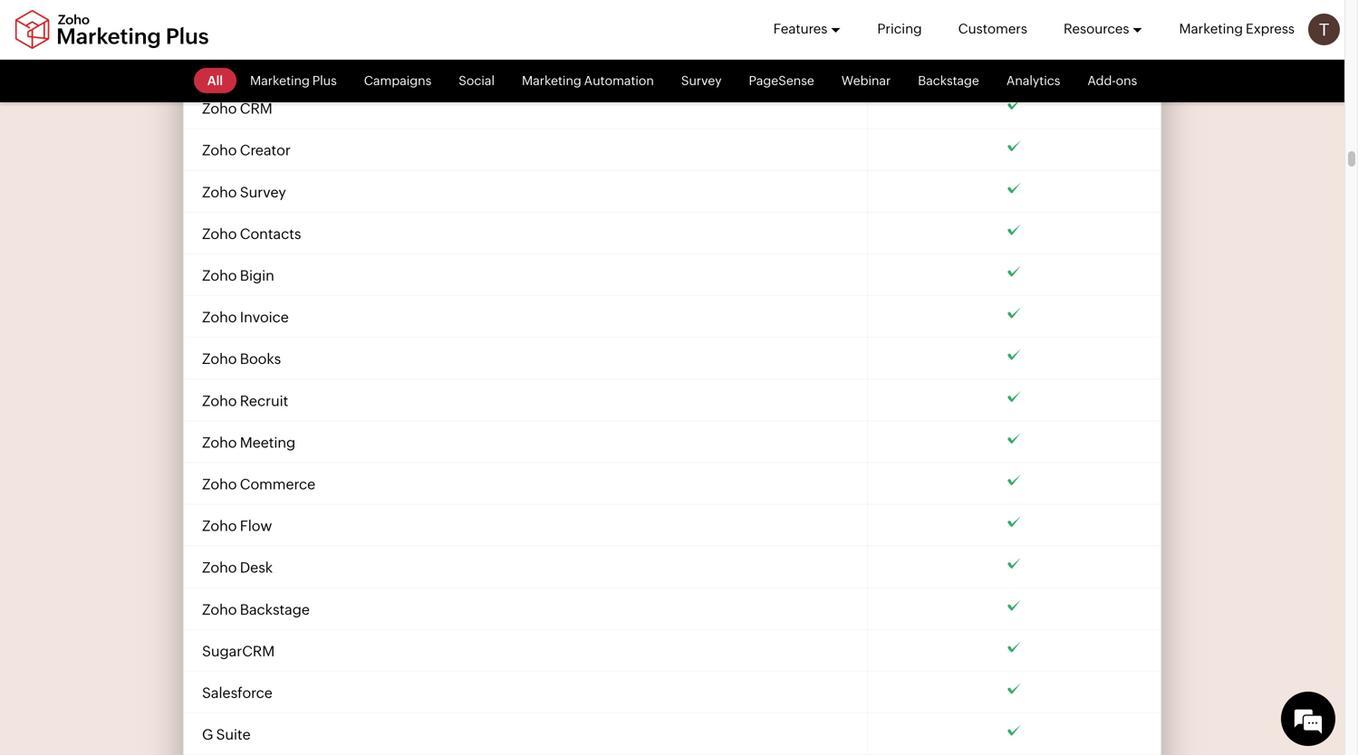 Task type: describe. For each thing, give the bounding box(es) containing it.
zoho for zoho crm
[[202, 100, 237, 117]]

campaigns
[[364, 73, 432, 88]]

marketing automation
[[522, 73, 654, 88]]

zoho books
[[202, 351, 281, 368]]

zoho for zoho backstage
[[202, 601, 237, 618]]

zoho for zoho commerce
[[202, 476, 237, 493]]

marketing plus
[[250, 73, 337, 88]]

zoho survey
[[202, 184, 286, 201]]

pagesense
[[749, 73, 814, 88]]

zoho commerce
[[202, 476, 315, 493]]

resources
[[1064, 21, 1130, 37]]

express
[[1246, 21, 1295, 37]]

marketing express
[[1179, 21, 1295, 37]]

zoho crm
[[202, 100, 273, 117]]

creator
[[240, 142, 291, 159]]

pricing link
[[878, 0, 922, 58]]

zoho creator
[[202, 142, 291, 159]]

zoho for zoho survey
[[202, 184, 237, 201]]

ons
[[1116, 73, 1137, 88]]

add-
[[1088, 73, 1116, 88]]

zoho for zoho meeting
[[202, 434, 237, 451]]

zoho recruit
[[202, 393, 288, 409]]

zoho marketingplus logo image
[[14, 10, 210, 49]]

sugarcrm
[[202, 643, 275, 660]]

books
[[240, 351, 281, 368]]

1 vertical spatial backstage
[[240, 601, 310, 618]]

zoho for zoho invoice
[[202, 309, 237, 326]]

0 vertical spatial survey
[[681, 73, 722, 88]]

zoho for zoho contacts
[[202, 226, 237, 242]]

zoho meeting
[[202, 434, 296, 451]]

zoho for zoho flow
[[202, 518, 237, 535]]

commerce
[[240, 476, 315, 493]]



Task type: vqa. For each thing, say whether or not it's contained in the screenshot.
to
no



Task type: locate. For each thing, give the bounding box(es) containing it.
zoho for zoho creator
[[202, 142, 237, 159]]

resources link
[[1064, 0, 1143, 58]]

zoho left recruit
[[202, 393, 237, 409]]

zoho desk
[[202, 560, 273, 576]]

zoho left flow
[[202, 518, 237, 535]]

pricing
[[878, 21, 922, 37]]

0 horizontal spatial backstage
[[240, 601, 310, 618]]

10 zoho from the top
[[202, 476, 237, 493]]

backstage down desk
[[240, 601, 310, 618]]

zoho down zoho crm at the left top of page
[[202, 142, 237, 159]]

zoho down zoho creator
[[202, 184, 237, 201]]

call
[[202, 12, 228, 29]]

zoho for zoho desk
[[202, 560, 237, 576]]

zoho contacts
[[202, 226, 301, 242]]

zoho invoice
[[202, 309, 289, 326]]

zoho left invoice
[[202, 309, 237, 326]]

back
[[231, 12, 264, 29]]

zoho up zoho flow
[[202, 476, 237, 493]]

backstage down "availability"
[[918, 73, 979, 88]]

invoice
[[240, 309, 289, 326]]

analytics
[[1007, 73, 1061, 88]]

6 zoho from the top
[[202, 309, 237, 326]]

12 zoho from the top
[[202, 560, 237, 576]]

zoho left 'meeting'
[[202, 434, 237, 451]]

urls
[[267, 12, 301, 29]]

social
[[459, 73, 495, 88]]

zoho left desk
[[202, 560, 237, 576]]

zoho backstage
[[202, 601, 310, 618]]

11 zoho from the top
[[202, 518, 237, 535]]

meeting
[[240, 434, 296, 451]]

bigin
[[240, 267, 274, 284]]

suite
[[216, 727, 251, 744]]

survey left pagesense
[[681, 73, 722, 88]]

g suite
[[202, 727, 251, 744]]

backstage
[[918, 73, 979, 88], [240, 601, 310, 618]]

zoho flow
[[202, 518, 272, 535]]

8 zoho from the top
[[202, 393, 237, 409]]

marketing
[[1179, 21, 1243, 37]]

desk
[[240, 560, 273, 576]]

7 zoho from the top
[[202, 351, 237, 368]]

zoho for zoho bigin
[[202, 267, 237, 284]]

salesforce
[[202, 685, 273, 702]]

integrations
[[202, 55, 308, 72]]

features
[[774, 21, 828, 37]]

zoho
[[202, 100, 237, 117], [202, 142, 237, 159], [202, 184, 237, 201], [202, 226, 237, 242], [202, 267, 237, 284], [202, 309, 237, 326], [202, 351, 237, 368], [202, 393, 237, 409], [202, 434, 237, 451], [202, 476, 237, 493], [202, 518, 237, 535], [202, 560, 237, 576], [202, 601, 237, 618]]

zoho left "bigin"
[[202, 267, 237, 284]]

customers link
[[958, 0, 1028, 58]]

zoho for zoho recruit
[[202, 393, 237, 409]]

zoho left 'books'
[[202, 351, 237, 368]]

0 vertical spatial backstage
[[918, 73, 979, 88]]

3 zoho from the top
[[202, 184, 237, 201]]

4 zoho from the top
[[202, 226, 237, 242]]

1 horizontal spatial survey
[[681, 73, 722, 88]]

features link
[[774, 0, 841, 58]]

survey down creator
[[240, 184, 286, 201]]

0 horizontal spatial survey
[[240, 184, 286, 201]]

9 zoho from the top
[[202, 434, 237, 451]]

marketing express link
[[1179, 0, 1295, 58]]

terry turtle image
[[1308, 14, 1340, 45]]

contacts
[[240, 226, 301, 242]]

1 vertical spatial survey
[[240, 184, 286, 201]]

call back urls
[[202, 12, 301, 29]]

1 horizontal spatial backstage
[[918, 73, 979, 88]]

5 zoho from the top
[[202, 267, 237, 284]]

2 zoho from the top
[[202, 142, 237, 159]]

1 zoho from the top
[[202, 100, 237, 117]]

zoho bigin
[[202, 267, 274, 284]]

webinar
[[842, 73, 891, 88]]

zoho down all
[[202, 100, 237, 117]]

zoho down the zoho desk
[[202, 601, 237, 618]]

zoho for zoho books
[[202, 351, 237, 368]]

recruit
[[240, 393, 288, 409]]

availability
[[967, 55, 1062, 72]]

g
[[202, 727, 213, 744]]

13 zoho from the top
[[202, 601, 237, 618]]

customers
[[958, 21, 1028, 37]]

zoho up zoho bigin
[[202, 226, 237, 242]]

all
[[207, 73, 223, 88]]

add-ons
[[1088, 73, 1137, 88]]

survey
[[681, 73, 722, 88], [240, 184, 286, 201]]

crm
[[240, 100, 273, 117]]

flow
[[240, 518, 272, 535]]



